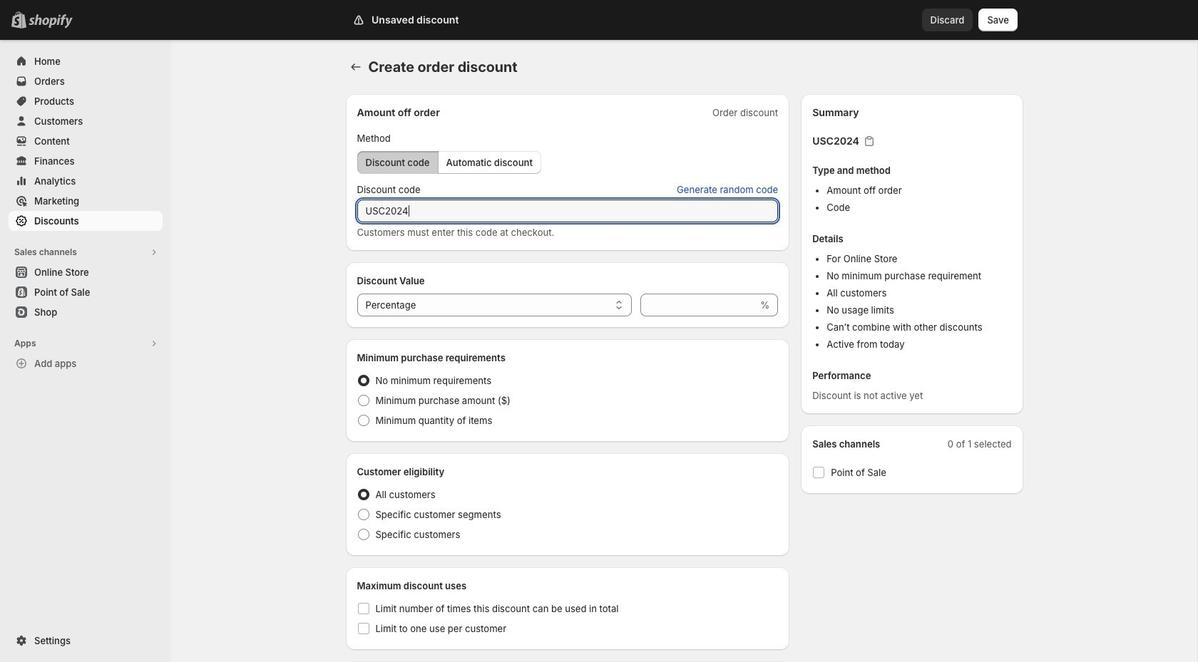 Task type: vqa. For each thing, say whether or not it's contained in the screenshot.
text field
yes



Task type: locate. For each thing, give the bounding box(es) containing it.
shopify image
[[29, 14, 73, 29]]

None text field
[[357, 200, 779, 223], [641, 294, 758, 317], [357, 200, 779, 223], [641, 294, 758, 317]]



